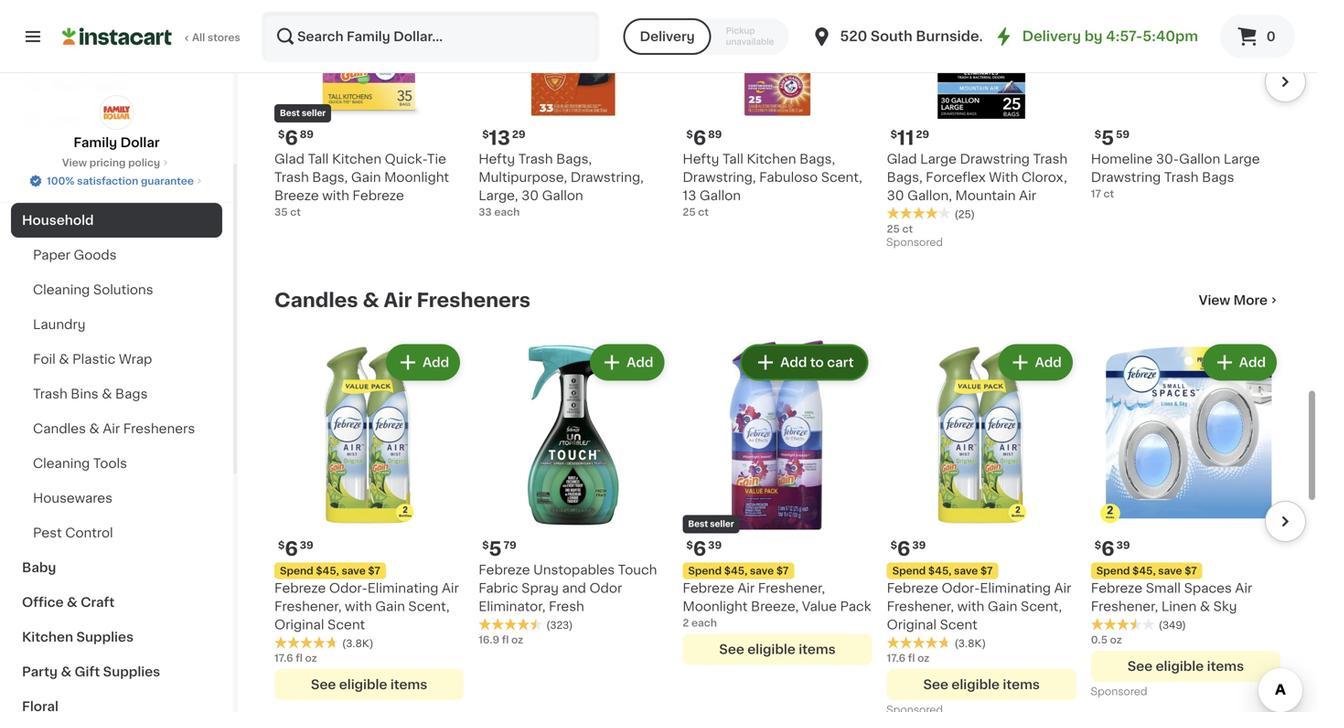 Task type: vqa. For each thing, say whether or not it's contained in the screenshot.
the right eliminating
yes



Task type: locate. For each thing, give the bounding box(es) containing it.
air inside the "febreze small spaces air freshener, linen & sky"
[[1236, 583, 1253, 596]]

best for spend $45, save $7
[[689, 521, 709, 529]]

3 $7 from the left
[[981, 567, 994, 577]]

party
[[22, 666, 58, 679]]

29 right 11
[[917, 130, 930, 140]]

bags, inside hefty tall kitchen bags, drawstring, fabuloso scent, 13 gallon 25 ct
[[800, 153, 836, 166]]

bags, up multipurpose,
[[557, 153, 592, 166]]

1 vertical spatial supplies
[[103, 666, 160, 679]]

kitchen down office
[[22, 632, 73, 644]]

guarantee
[[141, 176, 194, 186]]

25 inside hefty tall kitchen bags, drawstring, fabuloso scent, 13 gallon 25 ct
[[683, 207, 696, 217]]

scent
[[328, 619, 365, 632], [940, 619, 978, 632]]

family
[[74, 136, 117, 149]]

housewares link
[[11, 481, 222, 516]]

drawstring
[[960, 153, 1030, 166], [1092, 171, 1162, 184]]

0 horizontal spatial glad
[[275, 153, 305, 166]]

kitchen left quick-
[[332, 153, 382, 166]]

1 89 from the left
[[300, 130, 314, 140]]

0 horizontal spatial hefty
[[479, 153, 515, 166]]

2 spend $45, save $7 from the left
[[689, 567, 789, 577]]

4 $45, from the left
[[1133, 567, 1156, 577]]

fresheners
[[417, 291, 531, 310], [123, 423, 195, 436]]

3 39 from the left
[[913, 541, 926, 551]]

30
[[522, 189, 539, 202], [887, 189, 905, 202]]

0 vertical spatial best seller
[[280, 109, 326, 118]]

1 horizontal spatial 25
[[887, 224, 900, 234]]

plastic
[[72, 353, 116, 366]]

freshener, inside the "febreze small spaces air freshener, linen & sky"
[[1092, 601, 1159, 614]]

view more link
[[1200, 292, 1281, 310]]

0 horizontal spatial gallon
[[542, 189, 584, 202]]

kitchen for quick-
[[332, 153, 382, 166]]

1 hefty from the left
[[683, 153, 720, 166]]

drawstring,
[[683, 171, 756, 184], [571, 171, 644, 184]]

freshener,
[[758, 583, 826, 596], [275, 601, 342, 614], [887, 601, 955, 614], [1092, 601, 1159, 614]]

drawstring, left the fabuloso
[[683, 171, 756, 184]]

fresheners down 33
[[417, 291, 531, 310]]

1 horizontal spatial best seller
[[689, 521, 735, 529]]

1 eliminating from the left
[[368, 583, 439, 596]]

29 up multipurpose,
[[512, 130, 526, 140]]

each right 2
[[692, 619, 717, 629]]

1 horizontal spatial 17.6 fl oz
[[887, 654, 930, 664]]

0 horizontal spatial best seller
[[280, 109, 326, 118]]

seller
[[302, 109, 326, 118], [710, 521, 735, 529]]

1 vertical spatial 25
[[887, 224, 900, 234]]

kitchen inside glad tall kitchen quick-tie trash bags, gain moonlight breeze with febreze 35 ct
[[332, 153, 382, 166]]

trash inside homeline 30-gallon large drawstring trash bags 17 ct
[[1165, 171, 1199, 184]]

1 vertical spatial drawstring
[[1092, 171, 1162, 184]]

item carousel region
[[249, 0, 1307, 260], [249, 334, 1307, 713]]

30 inside glad large drawstring trash bags, forceflex with clorox, 30 gallon, mountain air
[[887, 189, 905, 202]]

1 17.6 fl oz from the left
[[275, 654, 317, 664]]

items
[[799, 644, 836, 657], [1208, 661, 1245, 674], [391, 679, 428, 692], [1003, 679, 1041, 692]]

1 vertical spatial moonlight
[[683, 601, 748, 614]]

2 $ 6 89 from the left
[[687, 129, 722, 148]]

1 horizontal spatial drawstring,
[[683, 171, 756, 184]]

2 large from the left
[[1224, 153, 1261, 166]]

0 horizontal spatial large
[[921, 153, 957, 166]]

2 89 from the left
[[709, 130, 722, 140]]

fabric
[[479, 583, 519, 596]]

3 $45, from the left
[[929, 567, 952, 577]]

spend $45, save $7
[[280, 567, 381, 577], [689, 567, 789, 577], [893, 567, 994, 577], [1097, 567, 1198, 577]]

1 glad from the left
[[275, 153, 305, 166]]

59
[[1117, 130, 1130, 140]]

product group
[[887, 0, 1077, 253], [275, 341, 464, 701], [479, 341, 668, 648], [683, 341, 873, 666], [887, 341, 1077, 713], [1092, 341, 1281, 703]]

wrap
[[119, 353, 152, 366]]

1 vertical spatial bags
[[115, 388, 148, 401]]

$ 6 89 for glad
[[278, 129, 314, 148]]

glad up breeze
[[275, 153, 305, 166]]

each down large,
[[495, 207, 520, 217]]

multipurpose,
[[479, 171, 568, 184]]

delivery by 4:57-5:40pm
[[1023, 30, 1199, 43]]

1 drawstring, from the left
[[683, 171, 756, 184]]

0 vertical spatial view
[[62, 158, 87, 168]]

0 horizontal spatial (3.8k)
[[342, 639, 374, 650]]

1 horizontal spatial moonlight
[[683, 601, 748, 614]]

5 left 79
[[489, 540, 502, 559]]

0 horizontal spatial candles & air fresheners link
[[11, 412, 222, 447]]

0 horizontal spatial 5
[[489, 540, 502, 559]]

0 vertical spatial moonlight
[[384, 171, 449, 184]]

1 large from the left
[[921, 153, 957, 166]]

0 vertical spatial candles & air fresheners
[[275, 291, 531, 310]]

0 vertical spatial fresheners
[[417, 291, 531, 310]]

kitchen
[[332, 153, 382, 166], [747, 153, 797, 166], [22, 632, 73, 644]]

3 spend from the left
[[893, 567, 926, 577]]

view up 100%
[[62, 158, 87, 168]]

holiday
[[22, 179, 73, 192]]

cleaning solutions
[[33, 284, 153, 297]]

0 horizontal spatial drawstring
[[960, 153, 1030, 166]]

hefty
[[683, 153, 720, 166], [479, 153, 515, 166]]

1 vertical spatial each
[[692, 619, 717, 629]]

1 horizontal spatial best
[[689, 521, 709, 529]]

1 $ 6 39 from the left
[[278, 540, 314, 559]]

sponsored badge image
[[887, 238, 943, 248], [1092, 688, 1147, 699], [887, 706, 943, 713]]

1 vertical spatial seller
[[710, 521, 735, 529]]

trash down 30-
[[1165, 171, 1199, 184]]

pest control link
[[11, 516, 222, 551]]

2 $45, from the left
[[725, 567, 748, 577]]

original
[[275, 619, 324, 632], [887, 619, 937, 632]]

drawstring, inside hefty tall kitchen bags, drawstring, fabuloso scent, 13 gallon 25 ct
[[683, 171, 756, 184]]

0 horizontal spatial fresheners
[[123, 423, 195, 436]]

with inside glad tall kitchen quick-tie trash bags, gain moonlight breeze with febreze 35 ct
[[322, 189, 349, 202]]

0 horizontal spatial bags
[[115, 388, 148, 401]]

0 horizontal spatial each
[[495, 207, 520, 217]]

bags, up gallon,
[[887, 171, 923, 184]]

2 eliminating from the left
[[981, 583, 1052, 596]]

homeline 30-gallon large drawstring trash bags 17 ct
[[1092, 153, 1261, 199]]

1 $ 6 89 from the left
[[278, 129, 314, 148]]

tall for glad
[[308, 153, 329, 166]]

2 horizontal spatial gallon
[[1180, 153, 1221, 166]]

1 scent from the left
[[328, 619, 365, 632]]

0 vertical spatial bags
[[1203, 171, 1235, 184]]

save
[[342, 567, 366, 577], [750, 567, 774, 577], [955, 567, 979, 577], [1159, 567, 1183, 577]]

1 horizontal spatial scent
[[940, 619, 978, 632]]

1 vertical spatial 5
[[489, 540, 502, 559]]

2 febreze odor-eliminating air freshener, with gain scent, original scent from the left
[[887, 583, 1072, 632]]

4 save from the left
[[1159, 567, 1183, 577]]

1 horizontal spatial tall
[[723, 153, 744, 166]]

fresheners down trash bins & bags link
[[123, 423, 195, 436]]

&
[[363, 291, 379, 310], [59, 353, 69, 366], [102, 388, 112, 401], [89, 423, 100, 436], [67, 597, 77, 610], [1201, 601, 1211, 614], [61, 666, 72, 679]]

kitchen inside hefty tall kitchen bags, drawstring, fabuloso scent, 13 gallon 25 ct
[[747, 153, 797, 166]]

moonlight up 2
[[683, 601, 748, 614]]

2 vertical spatial sponsored badge image
[[887, 706, 943, 713]]

25
[[683, 207, 696, 217], [887, 224, 900, 234]]

candles & air fresheners
[[275, 291, 531, 310], [33, 423, 195, 436]]

1 horizontal spatial eliminating
[[981, 583, 1052, 596]]

0 horizontal spatial 13
[[489, 129, 511, 148]]

hefty for 6
[[683, 153, 720, 166]]

2 cleaning from the top
[[33, 458, 90, 470]]

0 horizontal spatial eliminating
[[368, 583, 439, 596]]

drawstring, inside hefty trash bags, multipurpose, drawstring, large, 30 gallon 33 each
[[571, 171, 644, 184]]

tools
[[93, 458, 127, 470]]

5 add from the left
[[1240, 356, 1267, 369]]

large right 30-
[[1224, 153, 1261, 166]]

3 save from the left
[[955, 567, 979, 577]]

all stores link
[[62, 11, 242, 62]]

gallon
[[1180, 153, 1221, 166], [700, 189, 741, 202], [542, 189, 584, 202]]

glad tall kitchen quick-tie trash bags, gain moonlight breeze with febreze 35 ct
[[275, 153, 449, 217]]

add
[[423, 356, 450, 369], [627, 356, 654, 369], [781, 356, 808, 369], [1036, 356, 1062, 369], [1240, 356, 1267, 369]]

89 up breeze
[[300, 130, 314, 140]]

kitchen supplies
[[22, 632, 134, 644]]

0 vertical spatial item carousel region
[[249, 0, 1307, 260]]

0 button
[[1221, 15, 1296, 59]]

4:57-
[[1107, 30, 1143, 43]]

all
[[192, 32, 205, 43]]

2 glad from the left
[[887, 153, 918, 166]]

febreze inside glad tall kitchen quick-tie trash bags, gain moonlight breeze with febreze 35 ct
[[353, 189, 404, 202]]

cleaning up housewares on the left
[[33, 458, 90, 470]]

drawstring, for 6
[[683, 171, 756, 184]]

moonlight inside febreze air freshener, moonlight breeze, value pack 2 each
[[683, 601, 748, 614]]

1 horizontal spatial glad
[[887, 153, 918, 166]]

hefty inside hefty tall kitchen bags, drawstring, fabuloso scent, 13 gallon 25 ct
[[683, 153, 720, 166]]

0 horizontal spatial delivery
[[640, 30, 695, 43]]

1 add from the left
[[423, 356, 450, 369]]

1 vertical spatial best seller
[[689, 521, 735, 529]]

tall
[[308, 153, 329, 166], [723, 153, 744, 166]]

drawstring, right multipurpose,
[[571, 171, 644, 184]]

febreze inside febreze air freshener, moonlight breeze, value pack 2 each
[[683, 583, 735, 596]]

1 horizontal spatial delivery
[[1023, 30, 1082, 43]]

0 horizontal spatial fl
[[296, 654, 303, 664]]

trash up breeze
[[275, 171, 309, 184]]

5 left 59
[[1102, 129, 1115, 148]]

delivery by 4:57-5:40pm link
[[994, 26, 1199, 48]]

1 horizontal spatial candles & air fresheners link
[[275, 290, 531, 312]]

30 up 25 ct in the top of the page
[[887, 189, 905, 202]]

2 30 from the left
[[887, 189, 905, 202]]

0 horizontal spatial 25
[[683, 207, 696, 217]]

1 horizontal spatial candles
[[275, 291, 358, 310]]

drawstring down homeline
[[1092, 171, 1162, 184]]

2 tall from the left
[[723, 153, 744, 166]]

2 $ 6 39 from the left
[[687, 540, 722, 559]]

1 horizontal spatial each
[[692, 619, 717, 629]]

$ 6 89
[[278, 129, 314, 148], [687, 129, 722, 148]]

spaces
[[1185, 583, 1233, 596]]

supplies down craft
[[76, 632, 134, 644]]

candles & air fresheners link
[[275, 290, 531, 312], [11, 412, 222, 447]]

$ 6 39
[[278, 540, 314, 559], [687, 540, 722, 559], [891, 540, 926, 559], [1095, 540, 1131, 559]]

with
[[322, 189, 349, 202], [345, 601, 372, 614], [958, 601, 985, 614]]

bags, up the fabuloso
[[800, 153, 836, 166]]

1 vertical spatial item carousel region
[[249, 334, 1307, 713]]

large up forceflex on the top right of the page
[[921, 153, 957, 166]]

tall inside glad tall kitchen quick-tie trash bags, gain moonlight breeze with febreze 35 ct
[[308, 153, 329, 166]]

39
[[300, 541, 314, 551], [709, 541, 722, 551], [913, 541, 926, 551], [1117, 541, 1131, 551]]

add for 3rd the add button from right
[[627, 356, 654, 369]]

best seller for 6
[[280, 109, 326, 118]]

sponsored badge image for febreze small spaces air freshener, linen & sky
[[1092, 688, 1147, 699]]

gain inside glad tall kitchen quick-tie trash bags, gain moonlight breeze with febreze 35 ct
[[351, 171, 381, 184]]

2 hefty from the left
[[479, 153, 515, 166]]

delivery for delivery
[[640, 30, 695, 43]]

gallon,
[[908, 189, 953, 202]]

& inside 'party & gift supplies' "link"
[[61, 666, 72, 679]]

foil & plastic wrap
[[33, 353, 152, 366]]

ct inside glad tall kitchen quick-tie trash bags, gain moonlight breeze with febreze 35 ct
[[290, 207, 301, 217]]

0 horizontal spatial scent,
[[409, 601, 450, 614]]

drawstring up with on the top right of page
[[960, 153, 1030, 166]]

0 horizontal spatial 17.6 fl oz
[[275, 654, 317, 664]]

glad inside glad tall kitchen quick-tie trash bags, gain moonlight breeze with febreze 35 ct
[[275, 153, 305, 166]]

bins
[[71, 388, 99, 401]]

2 drawstring, from the left
[[571, 171, 644, 184]]

4 add from the left
[[1036, 356, 1062, 369]]

0 vertical spatial candles
[[275, 291, 358, 310]]

view left more on the right top of the page
[[1200, 294, 1231, 307]]

1 vertical spatial sponsored badge image
[[1092, 688, 1147, 699]]

essentials
[[76, 179, 143, 192]]

linen
[[1162, 601, 1197, 614]]

buy it again link
[[11, 66, 222, 103]]

gallon inside hefty trash bags, multipurpose, drawstring, large, 30 gallon 33 each
[[542, 189, 584, 202]]

party & gift supplies link
[[11, 655, 222, 690]]

glad inside glad large drawstring trash bags, forceflex with clorox, 30 gallon, mountain air
[[887, 153, 918, 166]]

1 febreze odor-eliminating air freshener, with gain scent, original scent from the left
[[275, 583, 459, 632]]

scent, inside hefty tall kitchen bags, drawstring, fabuloso scent, 13 gallon 25 ct
[[822, 171, 863, 184]]

stores
[[208, 32, 240, 43]]

1 horizontal spatial hefty
[[683, 153, 720, 166]]

1 vertical spatial cleaning
[[33, 458, 90, 470]]

0 horizontal spatial best
[[280, 109, 300, 118]]

1 horizontal spatial large
[[1224, 153, 1261, 166]]

0 horizontal spatial kitchen
[[22, 632, 73, 644]]

4 add button from the left
[[1205, 346, 1276, 379]]

0 horizontal spatial tall
[[308, 153, 329, 166]]

0 vertical spatial 5
[[1102, 129, 1115, 148]]

large inside glad large drawstring trash bags, forceflex with clorox, 30 gallon, mountain air
[[921, 153, 957, 166]]

$ inside $ 5 79
[[483, 541, 489, 551]]

1 horizontal spatial 17.6
[[887, 654, 906, 664]]

0 horizontal spatial drawstring,
[[571, 171, 644, 184]]

0 horizontal spatial candles & air fresheners
[[33, 423, 195, 436]]

best for 6
[[280, 109, 300, 118]]

1 cleaning from the top
[[33, 284, 90, 297]]

1 horizontal spatial scent,
[[822, 171, 863, 184]]

0 horizontal spatial 30
[[522, 189, 539, 202]]

None search field
[[262, 11, 600, 62]]

0 vertical spatial best
[[280, 109, 300, 118]]

1 horizontal spatial seller
[[710, 521, 735, 529]]

2 add from the left
[[627, 356, 654, 369]]

0 horizontal spatial 29
[[512, 130, 526, 140]]

1 horizontal spatial drawstring
[[1092, 171, 1162, 184]]

bags, inside glad large drawstring trash bags, forceflex with clorox, 30 gallon, mountain air
[[887, 171, 923, 184]]

2 scent from the left
[[940, 619, 978, 632]]

$ 6 89 up hefty tall kitchen bags, drawstring, fabuloso scent, 13 gallon 25 ct
[[687, 129, 722, 148]]

30 down multipurpose,
[[522, 189, 539, 202]]

bags, up breeze
[[312, 171, 348, 184]]

1 tall from the left
[[308, 153, 329, 166]]

cleaning for cleaning tools
[[33, 458, 90, 470]]

1 horizontal spatial candles & air fresheners
[[275, 291, 531, 310]]

febreze odor-eliminating air freshener, with gain scent, original scent
[[275, 583, 459, 632], [887, 583, 1072, 632]]

1 horizontal spatial view
[[1200, 294, 1231, 307]]

cleaning up laundry
[[33, 284, 90, 297]]

$ 6 89 up breeze
[[278, 129, 314, 148]]

and
[[562, 583, 587, 596]]

2 odor- from the left
[[942, 583, 981, 596]]

supplies down "kitchen supplies" link
[[103, 666, 160, 679]]

5
[[1102, 129, 1115, 148], [489, 540, 502, 559]]

1 30 from the left
[[522, 189, 539, 202]]

1 odor- from the left
[[329, 583, 368, 596]]

1 17.6 from the left
[[275, 654, 293, 664]]

0 horizontal spatial original
[[275, 619, 324, 632]]

gain
[[351, 171, 381, 184], [375, 601, 405, 614], [988, 601, 1018, 614]]

trash up clorox,
[[1034, 153, 1068, 166]]

1 horizontal spatial 89
[[709, 130, 722, 140]]

2 horizontal spatial kitchen
[[747, 153, 797, 166]]

large inside homeline 30-gallon large drawstring trash bags 17 ct
[[1224, 153, 1261, 166]]

17
[[1092, 189, 1102, 199]]

1 29 from the left
[[512, 130, 526, 140]]

33
[[479, 207, 492, 217]]

trash
[[519, 153, 553, 166], [1034, 153, 1068, 166], [275, 171, 309, 184], [1165, 171, 1199, 184], [33, 388, 67, 401]]

1 vertical spatial view
[[1200, 294, 1231, 307]]

office
[[22, 597, 64, 610]]

mountain
[[956, 189, 1016, 202]]

kitchen up the fabuloso
[[747, 153, 797, 166]]

moonlight
[[384, 171, 449, 184], [683, 601, 748, 614]]

0 horizontal spatial candles
[[33, 423, 86, 436]]

seller for spend $45, save $7
[[710, 521, 735, 529]]

4 spend $45, save $7 from the left
[[1097, 567, 1198, 577]]

ct
[[1104, 189, 1115, 199], [290, 207, 301, 217], [699, 207, 709, 217], [903, 224, 913, 234]]

2 (3.8k) from the left
[[955, 639, 987, 650]]

89 up hefty tall kitchen bags, drawstring, fabuloso scent, 13 gallon 25 ct
[[709, 130, 722, 140]]

6
[[285, 129, 298, 148], [693, 129, 707, 148], [285, 540, 298, 559], [693, 540, 707, 559], [898, 540, 911, 559], [1102, 540, 1115, 559]]

delivery for delivery by 4:57-5:40pm
[[1023, 30, 1082, 43]]

drawstring, for 13
[[571, 171, 644, 184]]

1 horizontal spatial 5
[[1102, 129, 1115, 148]]

2 horizontal spatial scent,
[[1021, 601, 1063, 614]]

29 inside $ 11 29
[[917, 130, 930, 140]]

29 inside $ 13 29
[[512, 130, 526, 140]]

trash up multipurpose,
[[519, 153, 553, 166]]

trash inside glad large drawstring trash bags, forceflex with clorox, 30 gallon, mountain air
[[1034, 153, 1068, 166]]

0 horizontal spatial view
[[62, 158, 87, 168]]

0 horizontal spatial odor-
[[329, 583, 368, 596]]

moonlight down quick-
[[384, 171, 449, 184]]

0 vertical spatial drawstring
[[960, 153, 1030, 166]]

glad down 11
[[887, 153, 918, 166]]

view
[[62, 158, 87, 168], [1200, 294, 1231, 307]]

add inside product group
[[627, 356, 654, 369]]

hefty tall kitchen bags, drawstring, fabuloso scent, 13 gallon 25 ct
[[683, 153, 863, 217]]

0 horizontal spatial 89
[[300, 130, 314, 140]]

tall inside hefty tall kitchen bags, drawstring, fabuloso scent, 13 gallon 25 ct
[[723, 153, 744, 166]]

delivery inside "button"
[[640, 30, 695, 43]]

2 29 from the left
[[917, 130, 930, 140]]

1 horizontal spatial odor-
[[942, 583, 981, 596]]

2 original from the left
[[887, 619, 937, 632]]

1 add button from the left
[[388, 346, 459, 379]]

freshener, inside febreze air freshener, moonlight breeze, value pack 2 each
[[758, 583, 826, 596]]

0 vertical spatial supplies
[[76, 632, 134, 644]]

party & gift supplies
[[22, 666, 160, 679]]

2 add button from the left
[[592, 346, 663, 379]]

1 horizontal spatial $ 6 89
[[687, 129, 722, 148]]

1 horizontal spatial 30
[[887, 189, 905, 202]]

cleaning for cleaning solutions
[[33, 284, 90, 297]]

glad for glad large drawstring trash bags, forceflex with clorox, 30 gallon, mountain air
[[887, 153, 918, 166]]

1 horizontal spatial 13
[[683, 189, 697, 202]]

see eligible items
[[720, 644, 836, 657], [1128, 661, 1245, 674], [311, 679, 428, 692], [924, 679, 1041, 692]]

again
[[92, 78, 129, 91]]

service type group
[[624, 18, 789, 55]]

product group containing 5
[[479, 341, 668, 648]]

best seller for spend $45, save $7
[[689, 521, 735, 529]]

1 horizontal spatial gallon
[[700, 189, 741, 202]]

bags, inside glad tall kitchen quick-tie trash bags, gain moonlight breeze with febreze 35 ct
[[312, 171, 348, 184]]

hefty inside hefty trash bags, multipurpose, drawstring, large, 30 gallon 33 each
[[479, 153, 515, 166]]

& inside the "febreze small spaces air freshener, linen & sky"
[[1201, 601, 1211, 614]]

1 vertical spatial candles & air fresheners link
[[11, 412, 222, 447]]

1 horizontal spatial 29
[[917, 130, 930, 140]]

1 horizontal spatial febreze odor-eliminating air freshener, with gain scent, original scent
[[887, 583, 1072, 632]]

0 horizontal spatial 17.6
[[275, 654, 293, 664]]

$ 5 59
[[1095, 129, 1130, 148]]

1 spend from the left
[[280, 567, 314, 577]]

$ inside $ 13 29
[[483, 130, 489, 140]]

4 39 from the left
[[1117, 541, 1131, 551]]

2 horizontal spatial fl
[[909, 654, 916, 664]]

scent,
[[822, 171, 863, 184], [409, 601, 450, 614], [1021, 601, 1063, 614]]

0 horizontal spatial scent
[[328, 619, 365, 632]]



Task type: describe. For each thing, give the bounding box(es) containing it.
forceflex
[[926, 171, 986, 184]]

paper goods
[[33, 249, 117, 262]]

ct inside hefty tall kitchen bags, drawstring, fabuloso scent, 13 gallon 25 ct
[[699, 207, 709, 217]]

instacart logo image
[[62, 26, 172, 48]]

1 vertical spatial fresheners
[[123, 423, 195, 436]]

sponsored badge image for febreze odor-eliminating air freshener, with gain scent, original scent
[[887, 706, 943, 713]]

3 add from the left
[[781, 356, 808, 369]]

baby link
[[11, 551, 222, 586]]

Search field
[[264, 13, 598, 60]]

add for fourth the add button from left
[[1240, 356, 1267, 369]]

trash bins & bags
[[33, 388, 148, 401]]

household link
[[11, 203, 222, 238]]

16.9 fl oz
[[479, 636, 524, 646]]

1 vertical spatial candles & air fresheners
[[33, 423, 195, 436]]

gift
[[75, 666, 100, 679]]

air inside febreze air freshener, moonlight breeze, value pack 2 each
[[738, 583, 755, 596]]

product group containing 11
[[887, 0, 1077, 253]]

$ 11 29
[[891, 129, 930, 148]]

kitchen supplies link
[[11, 621, 222, 655]]

household
[[22, 214, 94, 227]]

13 inside hefty tall kitchen bags, drawstring, fabuloso scent, 13 gallon 25 ct
[[683, 189, 697, 202]]

$ inside the $ 5 59
[[1095, 130, 1102, 140]]

office & craft
[[22, 597, 115, 610]]

1 $45, from the left
[[316, 567, 339, 577]]

4 spend from the left
[[1097, 567, 1131, 577]]

drawstring inside glad large drawstring trash bags, forceflex with clorox, 30 gallon, mountain air
[[960, 153, 1030, 166]]

foil & plastic wrap link
[[11, 342, 222, 377]]

1 horizontal spatial fresheners
[[417, 291, 531, 310]]

2 save from the left
[[750, 567, 774, 577]]

30-
[[1157, 153, 1180, 166]]

(349)
[[1159, 621, 1187, 631]]

drawstring inside homeline 30-gallon large drawstring trash bags 17 ct
[[1092, 171, 1162, 184]]

touch
[[618, 564, 658, 577]]

add for fourth the add button from the right
[[423, 356, 450, 369]]

cleaning tools link
[[11, 447, 222, 481]]

unstopables
[[534, 564, 615, 577]]

2 item carousel region from the top
[[249, 334, 1307, 713]]

burnside
[[916, 30, 980, 43]]

fresh
[[549, 601, 585, 614]]

5:40pm
[[1143, 30, 1199, 43]]

south
[[871, 30, 913, 43]]

avenue
[[983, 30, 1036, 43]]

view pricing policy
[[62, 158, 160, 168]]

1 item carousel region from the top
[[249, 0, 1307, 260]]

& inside trash bins & bags link
[[102, 388, 112, 401]]

kitchen for bags,
[[747, 153, 797, 166]]

30 inside hefty trash bags, multipurpose, drawstring, large, 30 gallon 33 each
[[522, 189, 539, 202]]

4 $ 6 39 from the left
[[1095, 540, 1131, 559]]

laundry link
[[11, 308, 222, 342]]

5 for febreze unstopables touch fabric spray and odor eliminator, fresh
[[489, 540, 502, 559]]

holiday essentials link
[[11, 168, 222, 203]]

pest control
[[33, 527, 113, 540]]

100% satisfaction guarantee
[[47, 176, 194, 186]]

hefty for 13
[[479, 153, 515, 166]]

89 for hefty
[[709, 130, 722, 140]]

quick-
[[385, 153, 427, 166]]

0 vertical spatial sponsored badge image
[[887, 238, 943, 248]]

520 south burnside avenue button
[[811, 11, 1036, 62]]

tall for hefty
[[723, 153, 744, 166]]

to
[[811, 356, 824, 369]]

2 17.6 fl oz from the left
[[887, 654, 930, 664]]

holiday essentials
[[22, 179, 143, 192]]

large,
[[479, 189, 518, 202]]

laundry
[[33, 318, 86, 331]]

family dollar logo image
[[99, 95, 134, 130]]

moonlight inside glad tall kitchen quick-tie trash bags, gain moonlight breeze with febreze 35 ct
[[384, 171, 449, 184]]

2 17.6 from the left
[[887, 654, 906, 664]]

small
[[1147, 583, 1182, 596]]

2 $7 from the left
[[777, 567, 789, 577]]

2
[[683, 619, 689, 629]]

clorox,
[[1022, 171, 1068, 184]]

cleaning solutions link
[[11, 273, 222, 308]]

89 for glad
[[300, 130, 314, 140]]

dollar
[[120, 136, 160, 149]]

1 $7 from the left
[[368, 567, 381, 577]]

1 39 from the left
[[300, 541, 314, 551]]

& inside the foil & plastic wrap link
[[59, 353, 69, 366]]

goods
[[74, 249, 117, 262]]

add to cart
[[781, 356, 854, 369]]

29 for 11
[[917, 130, 930, 140]]

520 south burnside avenue
[[841, 30, 1036, 43]]

0.5 oz
[[1092, 636, 1123, 646]]

trash inside hefty trash bags, multipurpose, drawstring, large, 30 gallon 33 each
[[519, 153, 553, 166]]

odor
[[590, 583, 623, 596]]

lists
[[51, 114, 83, 127]]

glad for glad tall kitchen quick-tie trash bags, gain moonlight breeze with febreze 35 ct
[[275, 153, 305, 166]]

housewares
[[33, 492, 113, 505]]

$ 5 79
[[483, 540, 517, 559]]

2 39 from the left
[[709, 541, 722, 551]]

29 for 13
[[512, 130, 526, 140]]

bags, inside hefty trash bags, multipurpose, drawstring, large, 30 gallon 33 each
[[557, 153, 592, 166]]

520
[[841, 30, 868, 43]]

ct inside homeline 30-gallon large drawstring trash bags 17 ct
[[1104, 189, 1115, 199]]

1 vertical spatial candles
[[33, 423, 86, 436]]

febreze inside febreze unstopables touch fabric spray and odor eliminator, fresh
[[479, 564, 530, 577]]

air inside glad large drawstring trash bags, forceflex with clorox, 30 gallon, mountain air
[[1020, 189, 1037, 202]]

1 save from the left
[[342, 567, 366, 577]]

febreze inside the "febreze small spaces air freshener, linen & sky"
[[1092, 583, 1143, 596]]

seller for 6
[[302, 109, 326, 118]]

all stores
[[192, 32, 240, 43]]

sky
[[1214, 601, 1238, 614]]

79
[[504, 541, 517, 551]]

foil
[[33, 353, 56, 366]]

each inside febreze air freshener, moonlight breeze, value pack 2 each
[[692, 619, 717, 629]]

pack
[[841, 601, 872, 614]]

bags inside homeline 30-gallon large drawstring trash bags 17 ct
[[1203, 171, 1235, 184]]

febreze small spaces air freshener, linen & sky
[[1092, 583, 1253, 614]]

breeze,
[[751, 601, 799, 614]]

$ inside $ 11 29
[[891, 130, 898, 140]]

delivery button
[[624, 18, 712, 55]]

paper
[[33, 249, 70, 262]]

& inside "office & craft" link
[[67, 597, 77, 610]]

supplies inside "link"
[[103, 666, 160, 679]]

0.5
[[1092, 636, 1108, 646]]

4 $7 from the left
[[1185, 567, 1198, 577]]

febreze unstopables touch fabric spray and odor eliminator, fresh
[[479, 564, 658, 614]]

3 $ 6 39 from the left
[[891, 540, 926, 559]]

3 spend $45, save $7 from the left
[[893, 567, 994, 577]]

pest
[[33, 527, 62, 540]]

gallon inside hefty tall kitchen bags, drawstring, fabuloso scent, 13 gallon 25 ct
[[700, 189, 741, 202]]

16.9
[[479, 636, 500, 646]]

1 original from the left
[[275, 619, 324, 632]]

gallon inside homeline 30-gallon large drawstring trash bags 17 ct
[[1180, 153, 1221, 166]]

view for view pricing policy
[[62, 158, 87, 168]]

control
[[65, 527, 113, 540]]

$ 13 29
[[483, 129, 526, 148]]

view for view more
[[1200, 294, 1231, 307]]

1 spend $45, save $7 from the left
[[280, 567, 381, 577]]

lists link
[[11, 103, 222, 139]]

family dollar link
[[74, 95, 160, 152]]

trash inside glad tall kitchen quick-tie trash bags, gain moonlight breeze with febreze 35 ct
[[275, 171, 309, 184]]

more
[[1234, 294, 1268, 307]]

$ 6 89 for hefty
[[687, 129, 722, 148]]

1 (3.8k) from the left
[[342, 639, 374, 650]]

eliminator,
[[479, 601, 546, 614]]

cart
[[828, 356, 854, 369]]

baby
[[22, 562, 56, 575]]

1 horizontal spatial fl
[[502, 636, 509, 646]]

trash left bins at the left of the page
[[33, 388, 67, 401]]

25 ct
[[887, 224, 913, 234]]

hefty trash bags, multipurpose, drawstring, large, 30 gallon 33 each
[[479, 153, 644, 217]]

family dollar
[[74, 136, 160, 149]]

add for second the add button from right
[[1036, 356, 1062, 369]]

spray
[[522, 583, 559, 596]]

0 vertical spatial 13
[[489, 129, 511, 148]]

policy
[[128, 158, 160, 168]]

homeline
[[1092, 153, 1153, 166]]

100%
[[47, 176, 75, 186]]

5 for homeline 30-gallon large drawstring trash bags
[[1102, 129, 1115, 148]]

view pricing policy link
[[62, 156, 171, 170]]

add to cart button
[[742, 346, 867, 379]]

each inside hefty trash bags, multipurpose, drawstring, large, 30 gallon 33 each
[[495, 207, 520, 217]]

pricing
[[89, 158, 126, 168]]

2 spend from the left
[[689, 567, 722, 577]]

3 add button from the left
[[1001, 346, 1072, 379]]



